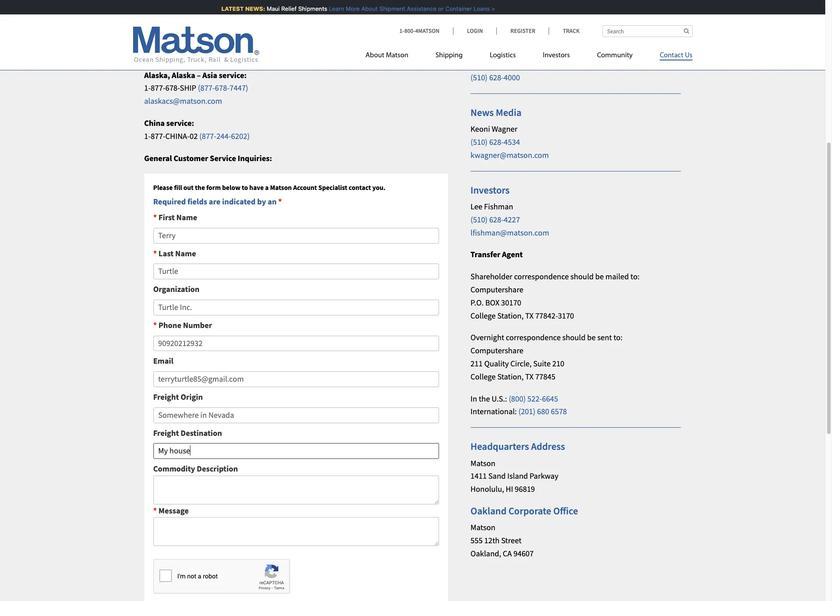 Task type: describe. For each thing, give the bounding box(es) containing it.
destination
[[181, 428, 222, 438]]

* for phone number
[[153, 320, 157, 331]]

(877- inside alaska, alaska – asia service: 1-877-678-ship (877-678-7447) alaskacs@matson.com
[[198, 83, 215, 93]]

keoni wagner (510) 628-4534 kwagner@matson.com
[[471, 124, 549, 160]]

be for sent
[[588, 333, 596, 343]]

us
[[686, 52, 693, 59]]

organization
[[153, 284, 200, 295]]

learn more about shipment assistance or container loans > link
[[325, 5, 491, 12]]

244-
[[217, 131, 231, 141]]

inquiries)
[[572, 44, 607, 54]]

the inside please fill out the form below to have a matson account specialist contact you. required fields are indicated by an *
[[195, 184, 205, 192]]

tx inside overnight correspondence should be sent to: computershare 211 quality circle, suite 210 college station, tx 77845
[[526, 372, 534, 382]]

matson inside please fill out the form below to have a matson account specialist contact you. required fields are indicated by an *
[[270, 184, 292, 192]]

shipping link
[[422, 47, 477, 66]]

customerservice@matson.com
[[144, 48, 249, 58]]

logistics link
[[477, 47, 530, 66]]

kwagner@matson.com
[[471, 150, 549, 160]]

logistics
[[490, 52, 516, 59]]

you.
[[373, 184, 386, 192]]

tx inside the shareholder correspondence should be mailed to: computershare p.o. box 30170 college station, tx 77842-3170
[[526, 311, 534, 321]]

lfishman@matson.com
[[471, 227, 550, 238]]

name for * first name
[[177, 212, 197, 223]]

matson 1411 sand island parkway honolulu, hi 96819
[[471, 458, 559, 495]]

honolulu,
[[471, 484, 505, 495]]

learn
[[325, 5, 340, 12]]

matson 555 12th street oakland, ca 94607
[[471, 523, 534, 559]]

first
[[159, 212, 175, 223]]

(510) 628-4227 link
[[471, 214, 520, 225]]

1- inside china service: 1-877-china-02 (877-244-6202)
[[144, 131, 151, 141]]

shareholder
[[471, 272, 513, 282]]

micronesia
[[198, 22, 237, 32]]

7447)
[[230, 83, 248, 93]]

last
[[159, 248, 174, 259]]

please
[[153, 184, 173, 192]]

2 678- from the left
[[215, 83, 230, 93]]

news:
[[241, 5, 261, 12]]

1- inside alaska, alaska – asia service: 1-877-678-ship (877-678-7447) alaskacs@matson.com
[[144, 83, 151, 93]]

form
[[206, 184, 221, 192]]

oakland
[[471, 505, 507, 518]]

should for sent
[[563, 333, 586, 343]]

(510) for lee
[[471, 214, 488, 225]]

(201) 680 6578 link
[[519, 407, 567, 417]]

correspondence for circle,
[[506, 333, 561, 343]]

hi
[[506, 484, 514, 495]]

suite
[[534, 359, 551, 369]]

lee
[[471, 201, 483, 212]]

agent
[[502, 249, 523, 260]]

by
[[257, 197, 266, 207]]

Search search field
[[603, 25, 693, 37]]

6202)
[[231, 131, 250, 141]]

* inside please fill out the form below to have a matson account specialist contact you. required fields are indicated by an *
[[278, 197, 282, 207]]

fishman
[[485, 201, 514, 212]]

1411
[[471, 471, 487, 482]]

matson inside "link"
[[386, 52, 409, 59]]

0 vertical spatial about
[[357, 5, 374, 12]]

container
[[441, 5, 468, 12]]

0 horizontal spatial investors
[[471, 184, 510, 196]]

(800-
[[200, 35, 217, 45]]

station, inside overnight correspondence should be sent to: computershare 211 quality circle, suite 210 college station, tx 77845
[[498, 372, 524, 382]]

(510) for keoni
[[471, 137, 488, 147]]

matson inside matson 555 12th street oakland, ca 94607
[[471, 523, 496, 533]]

877- inside alaska, alaska – asia service: 1-877-678-ship (877-678-7447) alaskacs@matson.com
[[151, 83, 166, 93]]

(510) 628-4000 link
[[471, 72, 520, 83]]

service: inside alaska, alaska – asia service: 1-877-678-ship (877-678-7447) alaskacs@matson.com
[[219, 70, 247, 80]]

462-
[[217, 35, 232, 45]]

specialist
[[319, 184, 348, 192]]

transfer agent
[[471, 249, 523, 260]]

contact us
[[660, 52, 693, 59]]

the inside in the u.s.: (800) 522-6645 international: (201) 680 6578
[[479, 394, 490, 404]]

headquarters address
[[471, 440, 566, 453]]

to: for overnight correspondence should be sent to: computershare 211 quality circle, suite 210 college station, tx 77845
[[614, 333, 623, 343]]

relief
[[277, 5, 293, 12]]

hawaii, guam, micronesia service: 1-800-4matson (800-462-8766) customerservice@matson.com
[[144, 22, 267, 58]]

(excluding
[[471, 44, 508, 54]]

alaska
[[172, 70, 195, 80]]

news media
[[471, 106, 522, 119]]

general for information
[[471, 27, 504, 40]]

* last name
[[153, 248, 196, 259]]

628- for 4227
[[490, 214, 504, 225]]

service
[[545, 44, 571, 54]]

below
[[222, 184, 241, 192]]

freight for freight destination
[[153, 428, 179, 438]]

login
[[467, 27, 483, 35]]

register
[[511, 27, 536, 35]]

1- inside hawaii, guam, micronesia service: 1-800-4matson (800-462-8766) customerservice@matson.com
[[144, 35, 151, 45]]

keoni
[[471, 124, 491, 134]]

shipments
[[294, 5, 323, 12]]

1 vertical spatial customer
[[174, 153, 208, 163]]

center
[[221, 4, 249, 17]]

(800-462-8766) link
[[200, 35, 250, 45]]

inquiries:
[[238, 153, 272, 163]]

4matson inside hawaii, guam, micronesia service: 1-800-4matson (800-462-8766) customerservice@matson.com
[[166, 35, 198, 45]]

0 vertical spatial customer
[[144, 4, 186, 17]]

investors link
[[530, 47, 584, 66]]

message
[[159, 506, 189, 516]]

college inside the shareholder correspondence should be mailed to: computershare p.o. box 30170 college station, tx 77842-3170
[[471, 311, 496, 321]]

6578
[[551, 407, 567, 417]]

77845
[[536, 372, 556, 382]]

oakland,
[[471, 549, 502, 559]]

0 vertical spatial service
[[188, 4, 219, 17]]

contact us link
[[647, 47, 693, 66]]

1-800-4matson
[[400, 27, 440, 35]]

correspondence for 30170
[[514, 272, 569, 282]]

77842-
[[536, 311, 558, 321]]

maui
[[263, 5, 276, 12]]

indicated
[[222, 197, 256, 207]]

>
[[487, 5, 491, 12]]

login link
[[453, 27, 497, 35]]

800- inside hawaii, guam, micronesia service: 1-800-4matson (800-462-8766) customerservice@matson.com
[[151, 35, 166, 45]]

quality
[[485, 359, 509, 369]]

media
[[496, 106, 522, 119]]



Task type: locate. For each thing, give the bounding box(es) containing it.
computershare for box
[[471, 285, 524, 295]]

corporate inside corporate office (510) 628-4000
[[471, 59, 505, 70]]

* first name
[[153, 212, 197, 223]]

0 horizontal spatial general
[[144, 153, 172, 163]]

college inside overnight correspondence should be sent to: computershare 211 quality circle, suite 210 college station, tx 77845
[[471, 372, 496, 382]]

international:
[[471, 407, 517, 417]]

commodity description
[[153, 464, 238, 474]]

1 vertical spatial tx
[[526, 372, 534, 382]]

or
[[434, 5, 440, 12]]

1 628- from the top
[[490, 72, 504, 83]]

1 vertical spatial college
[[471, 372, 496, 382]]

1 vertical spatial freight
[[153, 428, 179, 438]]

service: up 7447)
[[219, 70, 247, 80]]

(800)
[[509, 394, 526, 404]]

wagner
[[492, 124, 518, 134]]

register link
[[497, 27, 549, 35]]

customer up hawaii,
[[144, 4, 186, 17]]

correspondence down '77842-'
[[506, 333, 561, 343]]

information
[[506, 27, 557, 40]]

1 horizontal spatial investors
[[543, 52, 570, 59]]

1 horizontal spatial general
[[471, 27, 504, 40]]

service up the micronesia
[[188, 4, 219, 17]]

0 vertical spatial 877-
[[151, 83, 166, 93]]

628- inside lee fishman (510) 628-4227 lfishman@matson.com
[[490, 214, 504, 225]]

search image
[[684, 28, 690, 34]]

2 computershare from the top
[[471, 346, 524, 356]]

kwagner@matson.com link
[[471, 150, 549, 160]]

computershare up quality
[[471, 346, 524, 356]]

–
[[197, 70, 201, 80]]

(877- inside china service: 1-877-china-02 (877-244-6202)
[[200, 131, 217, 141]]

name down fields
[[177, 212, 197, 223]]

news
[[471, 106, 494, 119]]

have
[[250, 184, 264, 192]]

0 vertical spatial tx
[[526, 311, 534, 321]]

1 horizontal spatial to:
[[631, 272, 640, 282]]

1 station, from the top
[[498, 311, 524, 321]]

phone
[[159, 320, 182, 331]]

office up 4000
[[507, 59, 526, 70]]

be inside overnight correspondence should be sent to: computershare 211 quality circle, suite 210 college station, tx 77845
[[588, 333, 596, 343]]

alaskacs@matson.com link
[[144, 96, 222, 106]]

freight for freight origin
[[153, 392, 179, 402]]

office inside corporate office (510) 628-4000
[[507, 59, 526, 70]]

1- down alaska,
[[144, 83, 151, 93]]

* for last name
[[153, 248, 157, 259]]

mailed
[[606, 272, 629, 282]]

0 vertical spatial general
[[471, 27, 504, 40]]

1 vertical spatial investors
[[471, 184, 510, 196]]

oakland corporate office
[[471, 505, 579, 518]]

0 vertical spatial should
[[571, 272, 594, 282]]

8766)
[[232, 35, 250, 45]]

1 vertical spatial name
[[175, 248, 196, 259]]

name right the last
[[175, 248, 196, 259]]

628- down wagner on the top right of page
[[490, 137, 504, 147]]

investors down track link
[[543, 52, 570, 59]]

please fill out the form below to have a matson account specialist contact you. required fields are indicated by an *
[[153, 184, 386, 207]]

ca
[[503, 549, 512, 559]]

to:
[[631, 272, 640, 282], [614, 333, 623, 343]]

to: inside overnight correspondence should be sent to: computershare 211 quality circle, suite 210 college station, tx 77845
[[614, 333, 623, 343]]

4matson down or
[[416, 27, 440, 35]]

30170
[[502, 298, 522, 308]]

628- down logistics link in the top right of the page
[[490, 72, 504, 83]]

matson inside "matson 1411 sand island parkway honolulu, hi 96819"
[[471, 458, 496, 469]]

2 (510) from the top
[[471, 137, 488, 147]]

12th
[[485, 536, 500, 546]]

general information (excluding customer service inquiries)
[[471, 27, 607, 54]]

1 vertical spatial office
[[554, 505, 579, 518]]

hawaii,
[[144, 22, 171, 32]]

more
[[342, 5, 356, 12]]

lfishman@matson.com link
[[471, 227, 550, 238]]

(510) inside corporate office (510) 628-4000
[[471, 72, 488, 83]]

latest
[[217, 5, 240, 12]]

address
[[532, 440, 566, 453]]

1 678- from the left
[[166, 83, 180, 93]]

877-
[[151, 83, 166, 93], [151, 131, 166, 141]]

the right the in
[[479, 394, 490, 404]]

customer
[[510, 44, 544, 54]]

1 vertical spatial (877-
[[200, 131, 217, 141]]

(510) down (excluding
[[471, 72, 488, 83]]

* left the last
[[153, 248, 157, 259]]

(510)
[[471, 72, 488, 83], [471, 137, 488, 147], [471, 214, 488, 225]]

3170
[[558, 311, 575, 321]]

0 horizontal spatial office
[[507, 59, 526, 70]]

* for message
[[153, 506, 157, 516]]

678- down asia
[[215, 83, 230, 93]]

1 horizontal spatial 4matson
[[416, 27, 440, 35]]

3 (510) from the top
[[471, 214, 488, 225]]

investors inside "top menu" navigation
[[543, 52, 570, 59]]

1 vertical spatial to:
[[614, 333, 623, 343]]

general inside general information (excluding customer service inquiries)
[[471, 27, 504, 40]]

2 628- from the top
[[490, 137, 504, 147]]

correspondence inside the shareholder correspondence should be mailed to: computershare p.o. box 30170 college station, tx 77842-3170
[[514, 272, 569, 282]]

freight left the destination
[[153, 428, 179, 438]]

211
[[471, 359, 483, 369]]

628- inside corporate office (510) 628-4000
[[490, 72, 504, 83]]

1-800-4matson link
[[400, 27, 453, 35]]

0 vertical spatial (877-
[[198, 83, 215, 93]]

0 vertical spatial station,
[[498, 311, 524, 321]]

0 vertical spatial the
[[195, 184, 205, 192]]

name for * last name
[[175, 248, 196, 259]]

1 horizontal spatial the
[[479, 394, 490, 404]]

(877-244-6202) link
[[200, 131, 250, 141]]

1 vertical spatial about
[[366, 52, 385, 59]]

in
[[471, 394, 478, 404]]

800- down hawaii,
[[151, 35, 166, 45]]

4matson down guam,
[[166, 35, 198, 45]]

2 vertical spatial (510)
[[471, 214, 488, 225]]

2 tx from the top
[[526, 372, 534, 382]]

office down parkway
[[554, 505, 579, 518]]

computershare up box
[[471, 285, 524, 295]]

should for mailed
[[571, 272, 594, 282]]

0 vertical spatial be
[[596, 272, 604, 282]]

1 vertical spatial station,
[[498, 372, 524, 382]]

correspondence down "agent"
[[514, 272, 569, 282]]

1 horizontal spatial corporate
[[509, 505, 552, 518]]

contact
[[349, 184, 371, 192]]

2 freight from the top
[[153, 428, 179, 438]]

1 vertical spatial computershare
[[471, 346, 524, 356]]

(877- down asia
[[198, 83, 215, 93]]

2 vertical spatial service:
[[166, 118, 194, 128]]

general down china-
[[144, 153, 172, 163]]

service: inside hawaii, guam, micronesia service: 1-800-4matson (800-462-8766) customerservice@matson.com
[[239, 22, 267, 32]]

about
[[357, 5, 374, 12], [366, 52, 385, 59]]

u.s.:
[[492, 394, 508, 404]]

1 computershare from the top
[[471, 285, 524, 295]]

alaska, alaska – asia service: 1-877-678-ship (877-678-7447) alaskacs@matson.com
[[144, 70, 248, 106]]

1 877- from the top
[[151, 83, 166, 93]]

* for first name
[[153, 212, 157, 223]]

station, inside the shareholder correspondence should be mailed to: computershare p.o. box 30170 college station, tx 77842-3170
[[498, 311, 524, 321]]

2 college from the top
[[471, 372, 496, 382]]

be left mailed
[[596, 272, 604, 282]]

corporate down 96819
[[509, 505, 552, 518]]

about matson
[[366, 52, 409, 59]]

general for customer
[[144, 153, 172, 163]]

0 vertical spatial service:
[[239, 22, 267, 32]]

headquarters
[[471, 440, 530, 453]]

(877-
[[198, 83, 215, 93], [200, 131, 217, 141]]

matson right a
[[270, 184, 292, 192]]

general
[[471, 27, 504, 40], [144, 153, 172, 163]]

matson up 1411
[[471, 458, 496, 469]]

0 vertical spatial investors
[[543, 52, 570, 59]]

to: right mailed
[[631, 272, 640, 282]]

1 vertical spatial correspondence
[[506, 333, 561, 343]]

1 vertical spatial (510)
[[471, 137, 488, 147]]

matson up 555
[[471, 523, 496, 533]]

877- down alaska,
[[151, 83, 166, 93]]

contact
[[660, 52, 684, 59]]

ship
[[180, 83, 196, 93]]

0 vertical spatial corporate
[[471, 59, 505, 70]]

* message
[[153, 506, 189, 516]]

station,
[[498, 311, 524, 321], [498, 372, 524, 382]]

1 vertical spatial general
[[144, 153, 172, 163]]

to: right sent
[[614, 333, 623, 343]]

555
[[471, 536, 483, 546]]

1 tx from the top
[[526, 311, 534, 321]]

1 horizontal spatial 800-
[[405, 27, 416, 35]]

Organization text field
[[153, 300, 439, 316]]

station, down circle,
[[498, 372, 524, 382]]

customer down 02
[[174, 153, 208, 163]]

computershare inside the shareholder correspondence should be mailed to: computershare p.o. box 30170 college station, tx 77842-3170
[[471, 285, 524, 295]]

6645
[[542, 394, 559, 404]]

877- down china
[[151, 131, 166, 141]]

800- down learn more about shipment assistance or container loans > link
[[405, 27, 416, 35]]

2 877- from the top
[[151, 131, 166, 141]]

the right out
[[195, 184, 205, 192]]

0 horizontal spatial 4matson
[[166, 35, 198, 45]]

2 station, from the top
[[498, 372, 524, 382]]

1 horizontal spatial office
[[554, 505, 579, 518]]

tx down circle,
[[526, 372, 534, 382]]

box
[[486, 298, 500, 308]]

alaska,
[[144, 70, 170, 80]]

Commodity Description text field
[[153, 372, 439, 387]]

(510) inside keoni wagner (510) 628-4534 kwagner@matson.com
[[471, 137, 488, 147]]

(510) down lee
[[471, 214, 488, 225]]

None text field
[[153, 264, 439, 280], [153, 336, 439, 352], [153, 444, 439, 459], [153, 264, 439, 280], [153, 336, 439, 352], [153, 444, 439, 459]]

shipment
[[375, 5, 401, 12]]

be left sent
[[588, 333, 596, 343]]

0 horizontal spatial 800-
[[151, 35, 166, 45]]

computershare inside overnight correspondence should be sent to: computershare 211 quality circle, suite 210 college station, tx 77845
[[471, 346, 524, 356]]

lee fishman (510) 628-4227 lfishman@matson.com
[[471, 201, 550, 238]]

to: for shareholder correspondence should be mailed to: computershare p.o. box 30170 college station, tx 77842-3170
[[631, 272, 640, 282]]

1- down china
[[144, 131, 151, 141]]

1 horizontal spatial 678-
[[215, 83, 230, 93]]

be for mailed
[[596, 272, 604, 282]]

02
[[190, 131, 198, 141]]

0 vertical spatial to:
[[631, 272, 640, 282]]

1 vertical spatial 877-
[[151, 131, 166, 141]]

service: inside china service: 1-877-china-02 (877-244-6202)
[[166, 118, 194, 128]]

0 vertical spatial name
[[177, 212, 197, 223]]

top menu navigation
[[366, 47, 693, 66]]

678- up alaskacs@matson.com
[[166, 83, 180, 93]]

1 (510) from the top
[[471, 72, 488, 83]]

to: inside the shareholder correspondence should be mailed to: computershare p.o. box 30170 college station, tx 77842-3170
[[631, 272, 640, 282]]

1- down hawaii,
[[144, 35, 151, 45]]

sent
[[598, 333, 612, 343]]

628- inside keoni wagner (510) 628-4534 kwagner@matson.com
[[490, 137, 504, 147]]

shipping
[[436, 52, 463, 59]]

college down 211
[[471, 372, 496, 382]]

matson
[[386, 52, 409, 59], [270, 184, 292, 192], [471, 458, 496, 469], [471, 523, 496, 533]]

computershare for quality
[[471, 346, 524, 356]]

2 vertical spatial 628-
[[490, 214, 504, 225]]

blue matson logo with ocean, shipping, truck, rail and logistics written beneath it. image
[[133, 27, 259, 64]]

1 vertical spatial service:
[[219, 70, 247, 80]]

service: up 8766)
[[239, 22, 267, 32]]

210
[[553, 359, 565, 369]]

* left message
[[153, 506, 157, 516]]

877- inside china service: 1-877-china-02 (877-244-6202)
[[151, 131, 166, 141]]

1- down learn more about shipment assistance or container loans > link
[[400, 27, 405, 35]]

investors
[[543, 52, 570, 59], [471, 184, 510, 196]]

4227
[[504, 214, 520, 225]]

None search field
[[603, 25, 693, 37]]

community link
[[584, 47, 647, 66]]

* left first
[[153, 212, 157, 223]]

origin
[[181, 392, 203, 402]]

should left mailed
[[571, 272, 594, 282]]

1 freight from the top
[[153, 392, 179, 402]]

0 vertical spatial college
[[471, 311, 496, 321]]

(877-678-7447) link
[[198, 83, 248, 93]]

None text field
[[153, 228, 439, 244], [153, 408, 439, 423], [153, 476, 439, 505], [153, 518, 439, 546], [153, 228, 439, 244], [153, 408, 439, 423], [153, 476, 439, 505], [153, 518, 439, 546]]

(877- right 02
[[200, 131, 217, 141]]

should inside overnight correspondence should be sent to: computershare 211 quality circle, suite 210 college station, tx 77845
[[563, 333, 586, 343]]

1 vertical spatial service
[[210, 153, 236, 163]]

about matson link
[[366, 47, 422, 66]]

628- for 4000
[[490, 72, 504, 83]]

should inside the shareholder correspondence should be mailed to: computershare p.o. box 30170 college station, tx 77842-3170
[[571, 272, 594, 282]]

0 vertical spatial computershare
[[471, 285, 524, 295]]

(510) down keoni
[[471, 137, 488, 147]]

general up (excluding
[[471, 27, 504, 40]]

corporate up (510) 628-4000 link
[[471, 59, 505, 70]]

about inside "link"
[[366, 52, 385, 59]]

service: up china-
[[166, 118, 194, 128]]

* right an
[[278, 197, 282, 207]]

0 horizontal spatial the
[[195, 184, 205, 192]]

email
[[153, 356, 174, 366]]

description
[[197, 464, 238, 474]]

0 horizontal spatial to:
[[614, 333, 623, 343]]

(510) inside lee fishman (510) 628-4227 lfishman@matson.com
[[471, 214, 488, 225]]

0 vertical spatial 628-
[[490, 72, 504, 83]]

800-
[[405, 27, 416, 35], [151, 35, 166, 45]]

college down p.o.
[[471, 311, 496, 321]]

628- down fishman
[[490, 214, 504, 225]]

1 vertical spatial the
[[479, 394, 490, 404]]

0 vertical spatial correspondence
[[514, 272, 569, 282]]

freight left origin
[[153, 392, 179, 402]]

station, down 30170
[[498, 311, 524, 321]]

should down 3170
[[563, 333, 586, 343]]

3 628- from the top
[[490, 214, 504, 225]]

overnight
[[471, 333, 505, 343]]

shareholder correspondence should be mailed to: computershare p.o. box 30170 college station, tx 77842-3170
[[471, 272, 640, 321]]

1 vertical spatial corporate
[[509, 505, 552, 518]]

628- for 4534
[[490, 137, 504, 147]]

522-
[[528, 394, 542, 404]]

0 vertical spatial freight
[[153, 392, 179, 402]]

0 horizontal spatial 678-
[[166, 83, 180, 93]]

tx left '77842-'
[[526, 311, 534, 321]]

an
[[268, 197, 277, 207]]

4000
[[504, 72, 520, 83]]

0 horizontal spatial corporate
[[471, 59, 505, 70]]

investors up fishman
[[471, 184, 510, 196]]

0 vertical spatial office
[[507, 59, 526, 70]]

1 vertical spatial be
[[588, 333, 596, 343]]

be inside the shareholder correspondence should be mailed to: computershare p.o. box 30170 college station, tx 77842-3170
[[596, 272, 604, 282]]

correspondence inside overnight correspondence should be sent to: computershare 211 quality circle, suite 210 college station, tx 77845
[[506, 333, 561, 343]]

number
[[183, 320, 212, 331]]

1 vertical spatial 628-
[[490, 137, 504, 147]]

service down 244-
[[210, 153, 236, 163]]

4matson
[[416, 27, 440, 35], [166, 35, 198, 45]]

1 vertical spatial should
[[563, 333, 586, 343]]

4534
[[504, 137, 520, 147]]

matson down 1-800-4matson
[[386, 52, 409, 59]]

1 college from the top
[[471, 311, 496, 321]]

overnight correspondence should be sent to: computershare 211 quality circle, suite 210 college station, tx 77845
[[471, 333, 623, 382]]

china
[[144, 118, 165, 128]]

(510) for corporate
[[471, 72, 488, 83]]

* left phone
[[153, 320, 157, 331]]

freight destination
[[153, 428, 222, 438]]

the
[[195, 184, 205, 192], [479, 394, 490, 404]]

0 vertical spatial (510)
[[471, 72, 488, 83]]



Task type: vqa. For each thing, say whether or not it's contained in the screenshot.
the bottommost 900-
no



